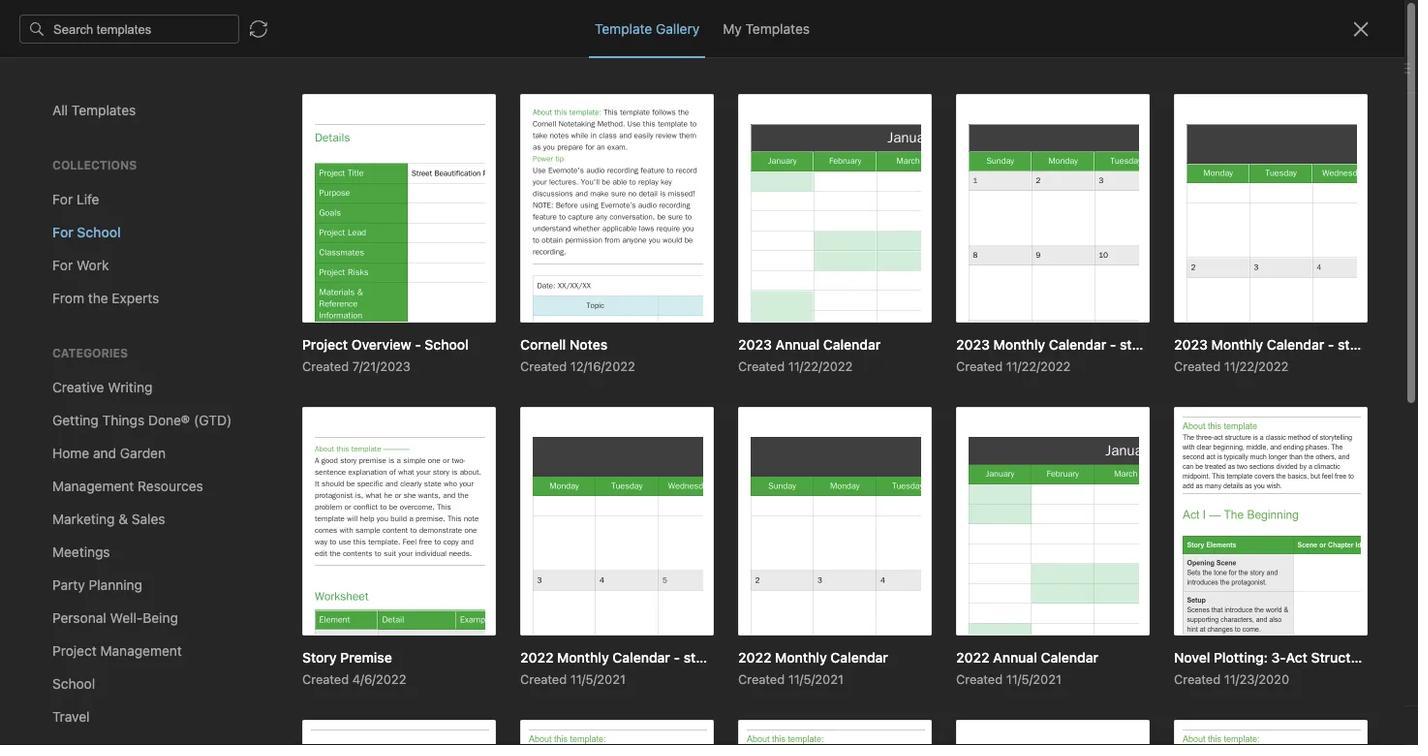 Task type: describe. For each thing, give the bounding box(es) containing it.
shortcuts button
[[0, 183, 232, 214]]

now
[[284, 157, 307, 170]]

share
[[1318, 15, 1356, 31]]

the
[[296, 131, 316, 147]]

09/09/2099
[[338, 480, 414, 496]]

summary lululemon nike major milestones 100 sales week 1 mm/dd/yy week 2 mm/dd/yy week 3 mm/dd/yy week 4 mm/dd/yy week 5 mm/dd/yy task 1 task 2 task 3 task 4 le...
[[258, 364, 570, 441]]

clean
[[362, 521, 398, 537]]

8 minutes ago
[[258, 288, 336, 302]]

home link
[[0, 152, 233, 183]]

tags button
[[0, 463, 232, 494]]

notes link
[[0, 359, 232, 390]]

notes up tasks
[[43, 366, 80, 382]]

recent
[[22, 249, 63, 264]]

0 vertical spatial notes
[[475, 521, 510, 537]]

font family image
[[986, 54, 1076, 81]]

#1
[[338, 344, 353, 360]]

3 task from the left
[[415, 425, 444, 441]]

week down lululemon
[[341, 405, 376, 421]]

mm/dd/yy down milestones
[[463, 384, 531, 400]]

untitled
[[258, 227, 309, 243]]

ago for untitled
[[315, 288, 336, 302]]

0 horizontal spatial notes
[[312, 541, 347, 557]]

1 vertical spatial 2
[[404, 425, 412, 441]]

things
[[258, 111, 301, 127]]

nike
[[389, 364, 417, 380]]

action
[[460, 501, 500, 517]]

mm/dd/yy down the 13 minutes ago
[[258, 425, 326, 441]]

go
[[258, 131, 276, 147]]

all changes saved
[[1298, 719, 1403, 733]]

1 horizontal spatial 3
[[448, 425, 456, 441]]

first notebook
[[685, 16, 772, 30]]

testing date & time 09/09/2099 goal testing attendees me agenda testing notes great action items assignee status clean up meeting notes send out meeting notes and actio...
[[258, 460, 570, 557]]

attendees
[[499, 480, 562, 496]]

tasks button
[[0, 390, 232, 421]]

things to do
[[258, 111, 338, 127]]

shortcuts
[[44, 191, 104, 207]]

studying
[[371, 131, 427, 147]]

go to the beach - studying abroad
[[258, 131, 476, 147]]

lululemon
[[321, 364, 385, 380]]

mm/dd/yy down sales
[[270, 405, 338, 421]]

notes inside testing date & time 09/09/2099 goal testing attendees me agenda testing notes great action items assignee status clean up meeting notes send out meeting notes and actio...
[[381, 501, 418, 517]]

all
[[1298, 719, 1312, 733]]

first
[[685, 16, 711, 30]]

home
[[43, 159, 80, 175]]

0 vertical spatial 4
[[380, 405, 388, 421]]

100
[[530, 364, 553, 380]]

to for things
[[305, 111, 318, 127]]

week down major
[[413, 384, 448, 400]]

font color image
[[1134, 54, 1182, 81]]

assignee
[[258, 521, 315, 537]]

goal
[[417, 480, 446, 496]]

highlight image
[[1275, 54, 1322, 81]]

Search text field
[[25, 56, 207, 91]]

me inside testing date & time 09/09/2099 goal testing attendees me agenda testing notes great action items assignee status clean up meeting notes send out meeting notes and actio...
[[258, 501, 277, 517]]

tags
[[44, 471, 73, 487]]

notes inside group
[[67, 249, 101, 264]]

minutes for untitled
[[268, 288, 312, 302]]

le...
[[504, 425, 531, 441]]

plan
[[307, 344, 334, 360]]

project plan #1
[[258, 344, 353, 360]]

8
[[258, 288, 265, 302]]

0 vertical spatial testing
[[258, 460, 305, 476]]

mm/dd/yy down major
[[392, 405, 460, 421]]

actio...
[[378, 541, 420, 557]]

tasks
[[43, 397, 78, 413]]

0 vertical spatial meeting
[[421, 521, 472, 537]]

time
[[304, 480, 335, 496]]

4 task from the left
[[460, 425, 488, 441]]

-
[[362, 131, 368, 147]]

upgrade button
[[12, 656, 221, 695]]

abroad
[[431, 131, 476, 147]]

share button
[[1301, 8, 1372, 39]]

tree containing home
[[0, 152, 233, 639]]

trash
[[43, 544, 77, 560]]

do
[[321, 111, 338, 127]]

shared
[[43, 502, 87, 518]]

and
[[351, 541, 374, 557]]

new
[[43, 111, 71, 127]]

milestones
[[459, 364, 527, 380]]



Task type: vqa. For each thing, say whether or not it's contained in the screenshot.
rightmost 4
yes



Task type: locate. For each thing, give the bounding box(es) containing it.
sales
[[258, 384, 290, 400]]

insert image
[[614, 54, 644, 81]]

new button
[[12, 102, 221, 137]]

3 down major
[[448, 425, 456, 441]]

week left 5
[[463, 405, 498, 421]]

1 vertical spatial testing
[[449, 480, 495, 496]]

0 horizontal spatial 1
[[332, 384, 338, 400]]

expand note image
[[615, 12, 639, 35]]

up
[[401, 521, 417, 537]]

items
[[504, 501, 538, 517]]

1 up the "09/09/2099"
[[362, 425, 368, 441]]

minutes down sales
[[274, 408, 317, 421]]

notebook
[[714, 16, 772, 30]]

4 down lululemon
[[380, 405, 388, 421]]

1 vertical spatial meeting
[[258, 541, 309, 557]]

shared with me
[[43, 502, 140, 518]]

date
[[258, 480, 287, 496]]

me down date
[[258, 501, 277, 517]]

2 vertical spatial minutes
[[275, 524, 319, 537]]

week
[[294, 384, 328, 400], [413, 384, 448, 400], [535, 384, 570, 400], [341, 405, 376, 421], [463, 405, 498, 421]]

Note Editor text field
[[0, 0, 1419, 745]]

out
[[550, 521, 570, 537]]

None search field
[[25, 56, 207, 91]]

notebooks link
[[0, 432, 232, 463]]

notes up up
[[381, 501, 418, 517]]

beach
[[319, 131, 358, 147]]

tree
[[0, 152, 233, 639]]

status
[[318, 521, 359, 537]]

minutes for testing
[[275, 524, 319, 537]]

font size image
[[1081, 54, 1129, 81]]

task
[[329, 425, 358, 441], [371, 425, 400, 441], [415, 425, 444, 441], [460, 425, 488, 441]]

1 vertical spatial to
[[279, 131, 292, 147]]

to
[[305, 111, 318, 127], [279, 131, 292, 147]]

1 horizontal spatial notes
[[475, 521, 510, 537]]

notes
[[475, 521, 510, 537], [312, 541, 347, 557]]

0 horizontal spatial 3
[[258, 405, 266, 421]]

0 horizontal spatial testing
[[258, 460, 305, 476]]

task down the 13 minutes ago
[[329, 425, 358, 441]]

1 horizontal spatial testing
[[332, 501, 378, 517]]

ago for testing
[[322, 524, 342, 537]]

heading level image
[[881, 54, 981, 81]]

task up goal
[[415, 425, 444, 441]]

13
[[258, 408, 270, 421]]

ago down agenda
[[322, 524, 342, 537]]

me right with
[[120, 502, 140, 518]]

2 horizontal spatial testing
[[449, 480, 495, 496]]

0 horizontal spatial meeting
[[258, 541, 309, 557]]

meeting down the great
[[421, 521, 472, 537]]

0 vertical spatial to
[[305, 111, 318, 127]]

mm/dd/yy
[[342, 384, 410, 400], [463, 384, 531, 400], [270, 405, 338, 421], [392, 405, 460, 421], [258, 425, 326, 441]]

just now
[[258, 157, 307, 170]]

add a reminder image
[[613, 714, 637, 738]]

0 vertical spatial 2
[[452, 384, 460, 400]]

changes
[[1316, 719, 1365, 733]]

0 horizontal spatial 4
[[380, 405, 388, 421]]

shared with me link
[[0, 494, 232, 525]]

4
[[380, 405, 388, 421], [492, 425, 500, 441]]

saved
[[1369, 719, 1403, 733]]

ago up plan in the left of the page
[[315, 288, 336, 302]]

task up the "09/09/2099"
[[371, 425, 400, 441]]

0 vertical spatial minutes
[[268, 288, 312, 302]]

0 vertical spatial 3
[[258, 405, 266, 421]]

project
[[258, 344, 303, 360]]

1 horizontal spatial me
[[258, 501, 277, 517]]

to left the do in the top left of the page
[[305, 111, 318, 127]]

2 vertical spatial testing
[[332, 501, 378, 517]]

trash link
[[0, 537, 232, 568]]

3
[[258, 405, 266, 421], [448, 425, 456, 441]]

great
[[422, 501, 457, 517]]

2 down major
[[452, 384, 460, 400]]

notes up things to do
[[274, 19, 328, 42]]

1
[[332, 384, 338, 400], [362, 425, 368, 441]]

testing up date
[[258, 460, 305, 476]]

ago down lululemon
[[320, 408, 341, 421]]

1 vertical spatial ago
[[320, 408, 341, 421]]

5
[[502, 405, 510, 421]]

notes right recent
[[67, 249, 101, 264]]

minutes down agenda
[[275, 524, 319, 537]]

1 horizontal spatial 1
[[362, 425, 368, 441]]

major
[[420, 364, 455, 380]]

to for go
[[279, 131, 292, 147]]

first notebook button
[[661, 10, 779, 37]]

with
[[91, 502, 117, 518]]

3 down sales
[[258, 405, 266, 421]]

task left le...
[[460, 425, 488, 441]]

1 vertical spatial notes
[[312, 541, 347, 557]]

1 vertical spatial minutes
[[274, 408, 317, 421]]

testing
[[258, 460, 305, 476], [449, 480, 495, 496], [332, 501, 378, 517]]

testing up action
[[449, 480, 495, 496]]

testing up the status
[[332, 501, 378, 517]]

just
[[258, 157, 281, 170]]

agenda
[[281, 501, 328, 517]]

settings image
[[198, 16, 221, 39]]

meeting down assignee
[[258, 541, 309, 557]]

minutes right 8
[[268, 288, 312, 302]]

recent notes
[[22, 249, 101, 264]]

week up the 13 minutes ago
[[294, 384, 328, 400]]

add tag image
[[646, 714, 670, 738]]

week down 100
[[535, 384, 570, 400]]

1 horizontal spatial 4
[[492, 425, 500, 441]]

minutes
[[268, 288, 312, 302], [274, 408, 317, 421], [275, 524, 319, 537]]

13 minutes ago
[[258, 408, 341, 421]]

0 vertical spatial 1
[[332, 384, 338, 400]]

&
[[291, 480, 300, 496]]

me
[[258, 501, 277, 517], [120, 502, 140, 518]]

1 task from the left
[[329, 425, 358, 441]]

32
[[258, 524, 272, 537]]

0 horizontal spatial 2
[[404, 425, 412, 441]]

ago
[[315, 288, 336, 302], [320, 408, 341, 421], [322, 524, 342, 537]]

0 vertical spatial ago
[[315, 288, 336, 302]]

2 task from the left
[[371, 425, 400, 441]]

upgrade
[[100, 668, 158, 683]]

recent notes group
[[0, 214, 232, 366]]

1 down lululemon
[[332, 384, 338, 400]]

notes down the status
[[312, 541, 347, 557]]

2 down nike at the left of the page
[[404, 425, 412, 441]]

1 vertical spatial 3
[[448, 425, 456, 441]]

0 horizontal spatial me
[[120, 502, 140, 518]]

notes down action
[[475, 521, 510, 537]]

notebooks
[[44, 440, 112, 456]]

note window element
[[0, 0, 1419, 745]]

2 vertical spatial ago
[[322, 524, 342, 537]]

32 minutes ago
[[258, 524, 342, 537]]

send
[[514, 521, 546, 537]]

1 horizontal spatial to
[[305, 111, 318, 127]]

4 left le...
[[492, 425, 500, 441]]

summary
[[258, 364, 317, 380]]

0 horizontal spatial to
[[279, 131, 292, 147]]

meeting
[[421, 521, 472, 537], [258, 541, 309, 557]]

to right go
[[279, 131, 292, 147]]

1 vertical spatial 1
[[362, 425, 368, 441]]

2
[[452, 384, 460, 400], [404, 425, 412, 441]]

1 horizontal spatial 2
[[452, 384, 460, 400]]

1 horizontal spatial meeting
[[421, 521, 472, 537]]

1 vertical spatial 4
[[492, 425, 500, 441]]

mm/dd/yy down lululemon
[[342, 384, 410, 400]]

notes
[[274, 19, 328, 42], [67, 249, 101, 264], [43, 366, 80, 382], [381, 501, 418, 517]]



